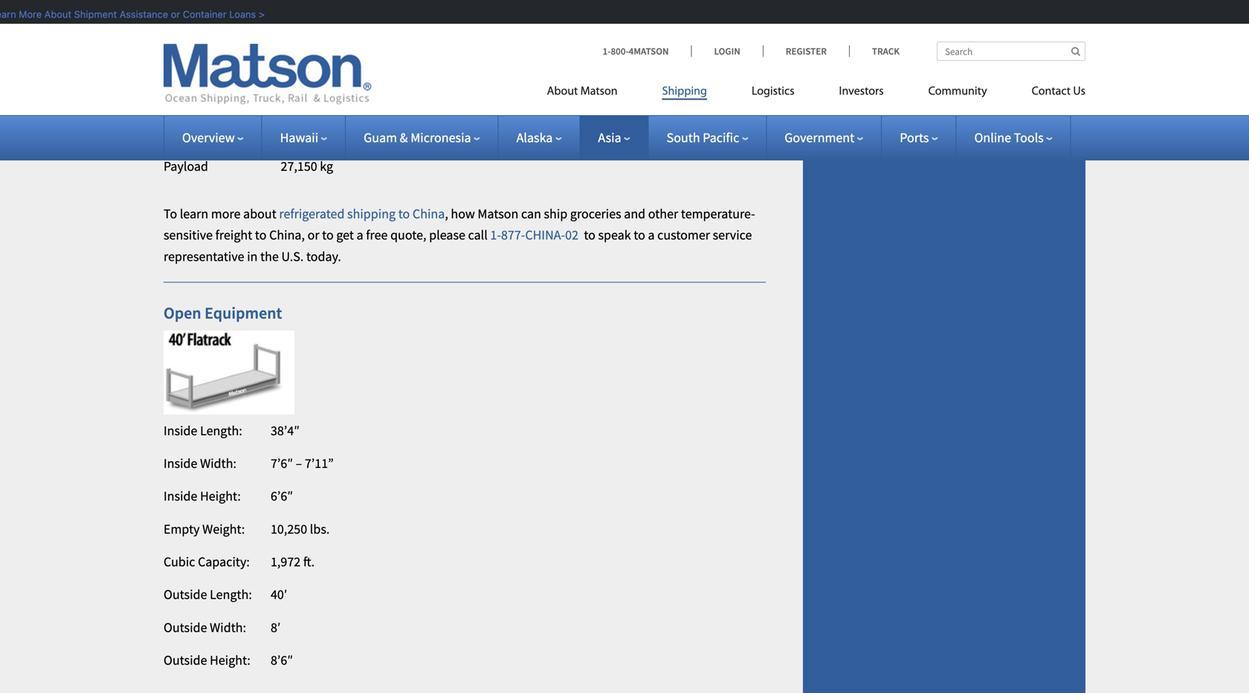 Task type: describe. For each thing, give the bounding box(es) containing it.
learn
[[180, 205, 208, 222]]

about matson link
[[547, 78, 640, 109]]

investors
[[839, 86, 884, 98]]

6'6″
[[271, 488, 293, 505]]

1-800-4matson link
[[603, 45, 691, 57]]

cubic for cubic capacity:
[[164, 554, 195, 571]]

maximum
[[164, 71, 219, 87]]

outside for outside height:
[[164, 653, 207, 669]]

contact
[[1032, 86, 1071, 98]]

pacific
[[703, 129, 740, 146]]

china-
[[525, 227, 565, 244]]

tare
[[164, 125, 188, 142]]

customer
[[658, 227, 710, 244]]

speak
[[598, 227, 631, 244]]

&
[[400, 129, 408, 146]]

logistics link
[[730, 78, 817, 109]]

to speak to a customer service representative in the u.s. today.
[[164, 227, 752, 265]]

10,250
[[271, 521, 307, 538]]

or
[[308, 227, 320, 244]]

hawaii link
[[280, 129, 327, 146]]

877-
[[501, 227, 525, 244]]

register
[[786, 45, 827, 57]]

search image
[[1072, 46, 1081, 56]]

groceries
[[570, 205, 622, 222]]

outside for outside length:
[[164, 587, 207, 604]]

, how matson can ship groceries and other temperature- sensitive freight to china, or to get a free quote, please call
[[164, 205, 755, 244]]

asia
[[598, 129, 622, 146]]

track link
[[849, 45, 900, 57]]

community link
[[906, 78, 1010, 109]]

get
[[336, 227, 354, 244]]

inside for inside height:
[[164, 488, 197, 505]]

empty weight:
[[164, 521, 245, 538]]

door opening height
[[164, 0, 241, 22]]

overview
[[182, 129, 235, 146]]

1-800-4matson
[[603, 45, 669, 57]]

kg for 3,330 kg
[[313, 125, 327, 142]]

7'6″
[[271, 456, 293, 472]]

height: for outside height:
[[210, 653, 251, 669]]

to right or on the left top of the page
[[322, 227, 334, 244]]

u.s.
[[281, 248, 304, 265]]

payload
[[164, 158, 208, 175]]

capacity:
[[198, 554, 250, 571]]

to down the and
[[634, 227, 646, 244]]

and
[[624, 205, 646, 222]]

capacity
[[198, 38, 246, 55]]

3,330 kg
[[281, 125, 327, 142]]

27,150
[[281, 158, 317, 175]]

inside for inside width:
[[164, 456, 197, 472]]

government link
[[785, 129, 864, 146]]

4matson
[[629, 45, 669, 57]]

lbs.
[[310, 521, 330, 538]]

ports link
[[900, 129, 938, 146]]

inside length:
[[164, 423, 242, 439]]

service
[[713, 227, 752, 244]]

today.
[[306, 248, 341, 265]]

freight
[[215, 227, 252, 244]]

community
[[929, 86, 987, 98]]

to down "about"
[[255, 227, 267, 244]]

online tools
[[975, 129, 1044, 146]]

inside for inside length:
[[164, 423, 197, 439]]

kg for 27,150 kg
[[320, 158, 333, 175]]

refrigerated
[[279, 205, 345, 222]]

other
[[648, 205, 679, 222]]

–
[[296, 456, 302, 472]]

contact us link
[[1010, 78, 1086, 109]]

to right 02 at top left
[[584, 227, 596, 244]]

height
[[164, 5, 201, 22]]

overview link
[[182, 129, 244, 146]]

Search search field
[[937, 42, 1086, 61]]

outside for outside width:
[[164, 620, 207, 637]]

1-877-china-02
[[490, 227, 581, 244]]

outside height:
[[164, 653, 251, 669]]

8'6″
[[271, 653, 293, 669]]

call
[[468, 227, 488, 244]]

equipment
[[205, 303, 282, 324]]

empty
[[164, 521, 200, 538]]

inside width:
[[164, 456, 237, 472]]

length: for inside length:
[[200, 423, 242, 439]]

investors link
[[817, 78, 906, 109]]

1- for 800-
[[603, 45, 611, 57]]

china,
[[269, 227, 305, 244]]

a inside to speak to a customer service representative in the u.s. today.
[[648, 227, 655, 244]]

door
[[164, 0, 191, 0]]

hawaii
[[280, 129, 318, 146]]

track
[[872, 45, 900, 57]]

refrigerated shipping to china link
[[279, 205, 445, 222]]

cubic for cubic capacity
[[164, 38, 195, 55]]

in
[[247, 248, 258, 265]]

temperature-
[[681, 205, 755, 222]]



Task type: locate. For each thing, give the bounding box(es) containing it.
1 vertical spatial cubic
[[164, 554, 195, 571]]

kg right 27,150
[[320, 158, 333, 175]]

3 outside from the top
[[164, 653, 207, 669]]

sensitive
[[164, 227, 213, 244]]

0 vertical spatial length:
[[200, 423, 242, 439]]

micronesia
[[411, 129, 471, 146]]

38'4″
[[271, 423, 300, 439]]

8′
[[271, 620, 281, 637]]

0 vertical spatial matson
[[581, 86, 618, 98]]

a down other
[[648, 227, 655, 244]]

cubic capacity:
[[164, 554, 250, 571]]

ship
[[544, 205, 568, 222]]

open
[[164, 303, 201, 324]]

height: up weight:
[[200, 488, 241, 505]]

to
[[164, 205, 177, 222]]

1- for 877-
[[490, 227, 501, 244]]

1 vertical spatial width:
[[210, 620, 246, 637]]

0 vertical spatial height:
[[200, 488, 241, 505]]

guam
[[364, 129, 397, 146]]

matson inside ", how matson can ship groceries and other temperature- sensitive freight to china, or to get a free quote, please call"
[[478, 205, 519, 222]]

height:
[[200, 488, 241, 505], [210, 653, 251, 669]]

2 inside from the top
[[164, 456, 197, 472]]

0 vertical spatial kg
[[320, 81, 333, 98]]

shipping
[[347, 205, 396, 222]]

2 vertical spatial kg
[[320, 158, 333, 175]]

27,150 kg
[[281, 158, 333, 175]]

online
[[975, 129, 1012, 146]]

alaska link
[[517, 129, 562, 146]]

top menu navigation
[[547, 78, 1086, 109]]

outside length:
[[164, 587, 252, 604]]

south
[[667, 129, 700, 146]]

a right get
[[357, 227, 363, 244]]

south pacific link
[[667, 129, 748, 146]]

1,972
[[271, 554, 301, 571]]

02
[[565, 227, 579, 244]]

matson inside the about matson link
[[581, 86, 618, 98]]

1 vertical spatial height:
[[210, 653, 251, 669]]

about
[[547, 86, 578, 98]]

the
[[260, 248, 279, 265]]

1 vertical spatial matson
[[478, 205, 519, 222]]

0 horizontal spatial matson
[[478, 205, 519, 222]]

0 vertical spatial inside
[[164, 423, 197, 439]]

weight
[[164, 92, 203, 109]]

free
[[366, 227, 388, 244]]

32.2 m³
[[281, 38, 323, 55]]

cubic
[[164, 38, 195, 55], [164, 554, 195, 571]]

contact us
[[1032, 86, 1086, 98]]

2 cubic from the top
[[164, 554, 195, 571]]

to learn more about refrigerated shipping to china
[[164, 205, 445, 222]]

length: down capacity:
[[210, 587, 252, 604]]

outside up outside height: at the left bottom
[[164, 620, 207, 637]]

logistics
[[752, 86, 795, 98]]

width: down outside length:
[[210, 620, 246, 637]]

1 vertical spatial 1-
[[490, 227, 501, 244]]

alaska
[[517, 129, 553, 146]]

south pacific
[[667, 129, 740, 146]]

m³
[[307, 38, 323, 55]]

china
[[413, 205, 445, 222]]

0 horizontal spatial a
[[357, 227, 363, 244]]

1 vertical spatial outside
[[164, 620, 207, 637]]

a inside ", how matson can ship groceries and other temperature- sensitive freight to china, or to get a free quote, please call"
[[357, 227, 363, 244]]

guam & micronesia link
[[364, 129, 480, 146]]

can
[[521, 205, 541, 222]]

opening
[[194, 0, 241, 0]]

matson right the about
[[581, 86, 618, 98]]

outside width:
[[164, 620, 246, 637]]

1 outside from the top
[[164, 587, 207, 604]]

us
[[1074, 86, 1086, 98]]

width: for outside width:
[[210, 620, 246, 637]]

quote,
[[391, 227, 427, 244]]

2 vertical spatial inside
[[164, 488, 197, 505]]

tools
[[1014, 129, 1044, 146]]

height: down 'outside width:'
[[210, 653, 251, 669]]

None search field
[[937, 42, 1086, 61]]

0 vertical spatial width:
[[200, 456, 237, 472]]

length: up inside width: on the left bottom
[[200, 423, 242, 439]]

about
[[243, 205, 277, 222]]

1 vertical spatial kg
[[313, 125, 327, 142]]

inside up inside height:
[[164, 456, 197, 472]]

to up quote,
[[398, 205, 410, 222]]

32.2
[[281, 38, 304, 55]]

cubic down height at the top of the page
[[164, 38, 195, 55]]

2 a from the left
[[648, 227, 655, 244]]

1 vertical spatial inside
[[164, 456, 197, 472]]

1- right call
[[490, 227, 501, 244]]

open equipment
[[164, 303, 282, 324]]

10,250 lbs.
[[271, 521, 330, 538]]

online tools link
[[975, 129, 1053, 146]]

maximum gross weight
[[164, 71, 253, 109]]

1 horizontal spatial matson
[[581, 86, 618, 98]]

kg for 30,480 kg
[[320, 81, 333, 98]]

2 outside from the top
[[164, 620, 207, 637]]

login link
[[691, 45, 763, 57]]

width:
[[200, 456, 237, 472], [210, 620, 246, 637]]

0 vertical spatial 1-
[[603, 45, 611, 57]]

how
[[451, 205, 475, 222]]

kg right the 3,330 at top
[[313, 125, 327, 142]]

30,480 kg
[[281, 81, 333, 98]]

2 vertical spatial outside
[[164, 653, 207, 669]]

inside up inside width: on the left bottom
[[164, 423, 197, 439]]

7'11"
[[305, 456, 334, 472]]

height: for inside height:
[[200, 488, 241, 505]]

width: down inside length:
[[200, 456, 237, 472]]

matson up 877- in the top left of the page
[[478, 205, 519, 222]]

outside down 'outside width:'
[[164, 653, 207, 669]]

7'6″ – 7'11"
[[271, 456, 334, 472]]

outside up 'outside width:'
[[164, 587, 207, 604]]

shipping
[[662, 86, 707, 98]]

0 horizontal spatial 1-
[[490, 227, 501, 244]]

inside height:
[[164, 488, 241, 505]]

1 a from the left
[[357, 227, 363, 244]]

cubic capacity
[[164, 38, 246, 55]]

0 vertical spatial outside
[[164, 587, 207, 604]]

register link
[[763, 45, 849, 57]]

guam & micronesia
[[364, 129, 471, 146]]

1 horizontal spatial a
[[648, 227, 655, 244]]

width: for inside width:
[[200, 456, 237, 472]]

1-
[[603, 45, 611, 57], [490, 227, 501, 244]]

blue matson logo with ocean, shipping, truck, rail and logistics written beneath it. image
[[164, 44, 372, 105]]

1 vertical spatial length:
[[210, 587, 252, 604]]

inside up the empty
[[164, 488, 197, 505]]

matson
[[581, 86, 618, 98], [478, 205, 519, 222]]

cubic down the empty
[[164, 554, 195, 571]]

1 inside from the top
[[164, 423, 197, 439]]

length: for outside length:
[[210, 587, 252, 604]]

kg right 30,480
[[320, 81, 333, 98]]

asia link
[[598, 129, 630, 146]]

3 inside from the top
[[164, 488, 197, 505]]

1- left 4matson
[[603, 45, 611, 57]]

0 vertical spatial cubic
[[164, 38, 195, 55]]

1 cubic from the top
[[164, 38, 195, 55]]

representative
[[164, 248, 244, 265]]

1 horizontal spatial 1-
[[603, 45, 611, 57]]

gross
[[222, 71, 253, 87]]

ports
[[900, 129, 929, 146]]



Task type: vqa. For each thing, say whether or not it's contained in the screenshot.
Quote at top
no



